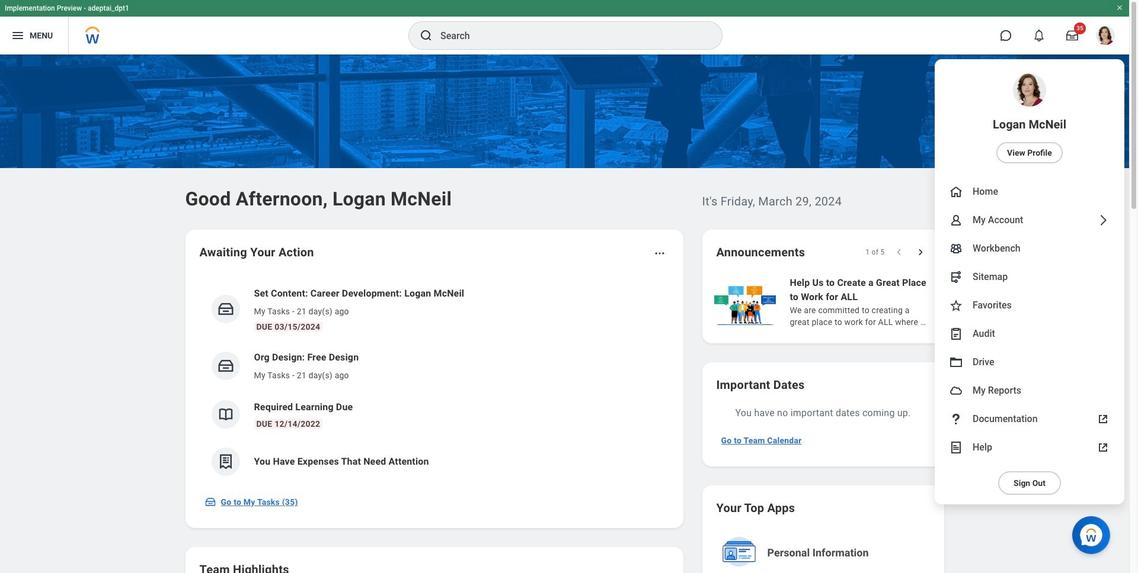 Task type: vqa. For each thing, say whether or not it's contained in the screenshot.
first menu item
yes



Task type: describe. For each thing, give the bounding box(es) containing it.
inbox large image
[[1066, 30, 1078, 41]]

ext link image for question image
[[1096, 413, 1110, 427]]

0 horizontal spatial inbox image
[[204, 497, 216, 509]]

contact card matrix manager image
[[949, 242, 963, 256]]

avatar image
[[949, 384, 963, 398]]

question image
[[949, 413, 963, 427]]

9 menu item from the top
[[935, 377, 1124, 405]]

11 menu item from the top
[[935, 434, 1124, 462]]

logan mcneil image
[[1096, 26, 1115, 45]]

related actions image
[[654, 248, 665, 260]]

home image
[[949, 185, 963, 199]]

notifications large image
[[1033, 30, 1045, 41]]

chevron left small image
[[893, 247, 905, 258]]

4 menu item from the top
[[935, 235, 1124, 263]]

8 menu item from the top
[[935, 349, 1124, 377]]

7 menu item from the top
[[935, 320, 1124, 349]]

ext link image for document image in the bottom right of the page
[[1096, 441, 1110, 455]]

star image
[[949, 299, 963, 313]]

paste image
[[949, 327, 963, 341]]

1 menu item from the top
[[935, 59, 1124, 178]]

book open image
[[217, 406, 234, 424]]

close environment banner image
[[1116, 4, 1123, 11]]

inbox image
[[217, 357, 234, 375]]

1 horizontal spatial inbox image
[[217, 301, 234, 318]]



Task type: locate. For each thing, give the bounding box(es) containing it.
1 ext link image from the top
[[1096, 413, 1110, 427]]

chevron right image
[[1096, 213, 1110, 228]]

menu
[[935, 59, 1124, 505]]

main content
[[0, 55, 1138, 574]]

1 horizontal spatial list
[[712, 275, 1138, 330]]

endpoints image
[[949, 270, 963, 285]]

document image
[[949, 441, 963, 455]]

0 vertical spatial inbox image
[[217, 301, 234, 318]]

2 ext link image from the top
[[1096, 441, 1110, 455]]

justify image
[[11, 28, 25, 43]]

ext link image
[[1096, 413, 1110, 427], [1096, 441, 1110, 455]]

6 menu item from the top
[[935, 292, 1124, 320]]

5 menu item from the top
[[935, 263, 1124, 292]]

0 horizontal spatial list
[[199, 277, 669, 486]]

menu item
[[935, 59, 1124, 178], [935, 178, 1124, 206], [935, 206, 1124, 235], [935, 235, 1124, 263], [935, 263, 1124, 292], [935, 292, 1124, 320], [935, 320, 1124, 349], [935, 349, 1124, 377], [935, 377, 1124, 405], [935, 405, 1124, 434], [935, 434, 1124, 462]]

1 vertical spatial inbox image
[[204, 497, 216, 509]]

chevron right small image
[[914, 247, 926, 258]]

3 menu item from the top
[[935, 206, 1124, 235]]

status
[[866, 248, 885, 257]]

10 menu item from the top
[[935, 405, 1124, 434]]

banner
[[0, 0, 1129, 505]]

0 vertical spatial ext link image
[[1096, 413, 1110, 427]]

dashboard expenses image
[[217, 453, 234, 471]]

inbox image
[[217, 301, 234, 318], [204, 497, 216, 509]]

folder open image
[[949, 356, 963, 370]]

list
[[712, 275, 1138, 330], [199, 277, 669, 486]]

1 vertical spatial ext link image
[[1096, 441, 1110, 455]]

Search Workday  search field
[[440, 23, 698, 49]]

2 menu item from the top
[[935, 178, 1124, 206]]

search image
[[419, 28, 433, 43]]



